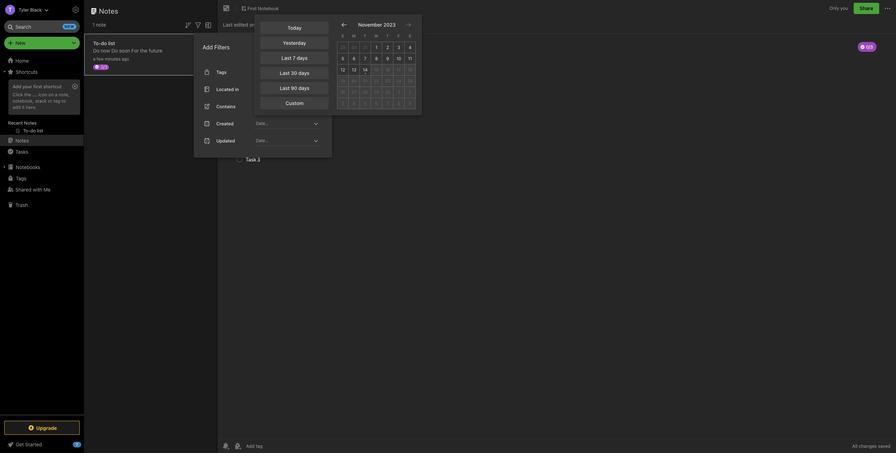 Task type: describe. For each thing, give the bounding box(es) containing it.
shortcuts button
[[0, 66, 84, 77]]

more actions image
[[884, 4, 893, 13]]

home link
[[0, 55, 84, 66]]

it
[[22, 104, 25, 110]]

 date picker field for created
[[255, 119, 328, 129]]

1 horizontal spatial a
[[93, 56, 96, 61]]

future
[[149, 47, 162, 53]]

stack
[[35, 98, 47, 104]]

now
[[101, 47, 110, 53]]

tasks button
[[0, 146, 84, 157]]

28
[[363, 90, 368, 95]]

18 button
[[405, 64, 416, 76]]

a inside 'icon on a note, notebook, stack or tag to add it here.'
[[55, 92, 58, 97]]

0 vertical spatial 9 button
[[383, 53, 394, 64]]

9 for topmost 9 button
[[387, 56, 389, 61]]

1 vertical spatial 5 button
[[360, 98, 371, 109]]

0 vertical spatial 29 button
[[338, 42, 349, 53]]

29 for bottom 29 button
[[374, 90, 379, 95]]

ago
[[122, 56, 129, 61]]

days for last 7 days
[[297, 55, 308, 61]]

27 button
[[349, 87, 360, 98]]

26 button
[[338, 87, 349, 98]]

last edited on nov 14, 2023
[[223, 22, 287, 28]]

30 for the rightmost 30 button
[[385, 90, 391, 95]]

notebook,
[[13, 98, 34, 104]]

14 button
[[360, 64, 371, 76]]

tags button
[[0, 173, 84, 184]]

do
[[101, 40, 107, 46]]

recent
[[8, 120, 23, 126]]

last 30 days
[[280, 70, 310, 76]]

1 horizontal spatial 30 button
[[383, 87, 394, 98]]

11
[[408, 56, 412, 61]]

23
[[385, 78, 391, 84]]

on inside 'icon on a note, notebook, stack or tag to add it here.'
[[48, 92, 54, 97]]

note window element
[[218, 0, 897, 453]]

0 vertical spatial 8 button
[[371, 53, 383, 64]]

soon
[[119, 47, 130, 53]]

on inside note window element
[[250, 22, 255, 28]]

first
[[33, 84, 42, 89]]

add filters
[[203, 44, 230, 50]]

days for last 30 days
[[299, 70, 310, 76]]

last for last edited on nov 14, 2023
[[223, 22, 233, 28]]

you
[[841, 5, 849, 11]]

November field
[[357, 21, 382, 28]]

first notebook
[[248, 5, 279, 11]]

0 horizontal spatial 30
[[291, 70, 297, 76]]

settings image
[[71, 6, 80, 14]]

date… for updated
[[256, 138, 269, 143]]

nov
[[257, 22, 266, 28]]

few
[[97, 56, 104, 61]]

started
[[25, 442, 42, 448]]

21
[[363, 78, 368, 84]]

tags inside tags button
[[16, 175, 26, 181]]

1 vertical spatial 4 button
[[349, 98, 360, 109]]

shared with me
[[15, 187, 51, 193]]

1 note
[[92, 22, 106, 28]]

notes inside group
[[24, 120, 37, 126]]

16
[[386, 67, 390, 72]]

0/3
[[101, 64, 107, 70]]

1 horizontal spatial 2023
[[384, 22, 396, 28]]

14
[[363, 67, 368, 72]]

0 vertical spatial 5 button
[[338, 53, 349, 64]]

notebooks link
[[0, 162, 84, 173]]

clear
[[302, 44, 314, 50]]

a few minutes ago
[[93, 56, 129, 61]]

2 horizontal spatial 1
[[398, 90, 400, 95]]

11 button
[[405, 53, 416, 64]]

0 vertical spatial 1
[[92, 22, 95, 28]]

here.
[[26, 104, 37, 110]]

changes
[[860, 444, 878, 449]]

0 vertical spatial notes
[[99, 7, 118, 15]]

0 horizontal spatial 1 button
[[371, 42, 383, 53]]

0 horizontal spatial 2 button
[[383, 42, 394, 53]]

created
[[217, 121, 234, 126]]

in
[[235, 86, 239, 92]]

1 vertical spatial 8
[[398, 101, 401, 106]]

add your first shortcut
[[13, 84, 62, 89]]

tyler
[[19, 7, 29, 12]]

icon
[[38, 92, 47, 97]]

all
[[316, 44, 321, 50]]

1 s from the left
[[342, 33, 344, 38]]

today
[[288, 25, 302, 31]]

for
[[132, 47, 139, 53]]

1 horizontal spatial 4 button
[[405, 42, 416, 53]]

1 vertical spatial 6
[[375, 101, 378, 106]]

24 button
[[394, 76, 405, 87]]

november
[[359, 22, 382, 28]]

black
[[30, 7, 42, 12]]

get
[[16, 442, 24, 448]]

the inside group
[[24, 92, 31, 97]]

new search field
[[9, 20, 76, 33]]

1 horizontal spatial 8 button
[[394, 98, 405, 109]]

first notebook button
[[239, 4, 281, 13]]

expand notebooks image
[[2, 164, 7, 170]]

17 button
[[394, 64, 405, 76]]

home
[[15, 58, 29, 64]]

 date picker field for updated
[[255, 136, 328, 146]]

12 button
[[338, 64, 349, 76]]

f
[[398, 33, 400, 38]]

your
[[22, 84, 32, 89]]

click the ...
[[13, 92, 37, 97]]

31 button
[[360, 42, 371, 53]]

2023 field
[[382, 21, 396, 28]]

shortcuts
[[16, 69, 38, 75]]

2 t from the left
[[387, 33, 389, 38]]

shortcut
[[43, 84, 62, 89]]

7 down 31 button
[[364, 56, 367, 61]]

View options field
[[202, 20, 213, 29]]

25 button
[[405, 76, 416, 87]]

1 vertical spatial 1 button
[[394, 87, 405, 98]]

all changes saved
[[853, 444, 891, 449]]

1 horizontal spatial 3
[[398, 45, 401, 50]]

1 vertical spatial 29 button
[[371, 87, 383, 98]]

updated
[[217, 138, 235, 143]]

1 horizontal spatial 7 button
[[383, 98, 394, 109]]

1 horizontal spatial 6 button
[[371, 98, 383, 109]]

notebooks
[[16, 164, 40, 170]]

get started
[[16, 442, 42, 448]]

to
[[62, 98, 66, 104]]

filters
[[214, 44, 230, 50]]

add
[[13, 104, 21, 110]]

0 vertical spatial 5
[[342, 56, 344, 61]]

16 button
[[383, 64, 394, 76]]

7 up last 30 days
[[293, 55, 296, 61]]

12
[[341, 67, 345, 72]]

1 do from the left
[[93, 47, 100, 53]]

4 for right 4 button
[[409, 45, 412, 50]]

Add tag field
[[246, 443, 298, 449]]

group containing add your first shortcut
[[0, 77, 84, 138]]

22 button
[[371, 76, 383, 87]]

clear all
[[302, 44, 321, 50]]

new
[[15, 40, 25, 46]]



Task type: locate. For each thing, give the bounding box(es) containing it.
1 down 24 button
[[398, 90, 400, 95]]

17
[[397, 67, 401, 72]]

shared with me link
[[0, 184, 84, 195]]

9 button left 10
[[383, 53, 394, 64]]

9 button down 25 button
[[405, 98, 416, 109]]

6 up 13
[[353, 56, 356, 61]]

tree containing home
[[0, 55, 84, 415]]

30 for top 30 button
[[352, 45, 357, 50]]

2 date… from the top
[[256, 138, 269, 143]]

m
[[352, 33, 356, 38]]

icon on a note, notebook, stack or tag to add it here.
[[13, 92, 70, 110]]

last for last 7 days
[[282, 55, 292, 61]]

0 horizontal spatial do
[[93, 47, 100, 53]]

30 button left 31
[[349, 42, 360, 53]]

0 vertical spatial on
[[250, 22, 255, 28]]

1 vertical spatial 9
[[409, 101, 412, 106]]

1 vertical spatial 4
[[353, 101, 356, 106]]

7 inside help and learning task checklist field
[[76, 442, 78, 447]]

3 down 26 button
[[342, 101, 344, 106]]

2
[[387, 45, 389, 50], [409, 90, 412, 95]]

0 vertical spatial 3 button
[[394, 42, 405, 53]]

5
[[342, 56, 344, 61], [364, 101, 367, 106]]

1 horizontal spatial 6
[[375, 101, 378, 106]]

5 down 28 button at the left top of page
[[364, 101, 367, 106]]

to-do list do now do soon for the future
[[93, 40, 162, 53]]

9 down 25 button
[[409, 101, 412, 106]]

22
[[374, 78, 379, 84]]

0 horizontal spatial 6
[[353, 56, 356, 61]]

all
[[853, 444, 858, 449]]

4 up 11
[[409, 45, 412, 50]]

1 vertical spatial 6 button
[[371, 98, 383, 109]]

0 vertical spatial 2
[[387, 45, 389, 50]]

1 horizontal spatial tags
[[217, 69, 227, 75]]

2 do from the left
[[111, 47, 118, 53]]

1 horizontal spatial 9
[[409, 101, 412, 106]]

7 left click to collapse image
[[76, 442, 78, 447]]

1 vertical spatial add
[[13, 84, 21, 89]]

0 horizontal spatial s
[[342, 33, 344, 38]]

notebook
[[258, 5, 279, 11]]

trash link
[[0, 199, 84, 211]]

2 for the left the 2 button
[[387, 45, 389, 50]]

5 up '12'
[[342, 56, 344, 61]]

1 horizontal spatial 2 button
[[405, 87, 416, 98]]

trash
[[15, 202, 28, 208]]

new
[[65, 24, 74, 29]]

do down to-
[[93, 47, 100, 53]]

19
[[341, 78, 345, 84]]

5 button up '12'
[[338, 53, 349, 64]]

9 for right 9 button
[[409, 101, 412, 106]]

1
[[92, 22, 95, 28], [376, 45, 378, 50], [398, 90, 400, 95]]

1 left note
[[92, 22, 95, 28]]

0 horizontal spatial 3 button
[[338, 98, 349, 109]]

recent notes
[[8, 120, 37, 126]]

note
[[96, 22, 106, 28]]

2 down 25 button
[[409, 90, 412, 95]]

29
[[341, 45, 346, 50], [374, 90, 379, 95]]

0 horizontal spatial add
[[13, 84, 21, 89]]

7
[[293, 55, 296, 61], [364, 56, 367, 61], [387, 101, 389, 106], [76, 442, 78, 447]]

10
[[397, 56, 402, 61]]

6 button down 22 button
[[371, 98, 383, 109]]

2 s from the left
[[409, 33, 411, 38]]

1 horizontal spatial 9 button
[[405, 98, 416, 109]]

tags
[[217, 69, 227, 75], [16, 175, 26, 181]]

Help and Learning task checklist field
[[0, 439, 84, 451]]

5 button down 28
[[360, 98, 371, 109]]

13 button
[[349, 64, 360, 76]]

7 button down 23 button
[[383, 98, 394, 109]]

clear all button
[[302, 43, 321, 51]]

15
[[375, 67, 379, 72]]

with
[[33, 187, 42, 193]]

0 horizontal spatial 7 button
[[360, 53, 371, 64]]

share
[[860, 5, 874, 11]]

a up "tag"
[[55, 92, 58, 97]]

More actions field
[[884, 3, 893, 14]]

8 down 24 button
[[398, 101, 401, 106]]

1 button
[[371, 42, 383, 53], [394, 87, 405, 98]]

1 horizontal spatial 4
[[409, 45, 412, 50]]

0 horizontal spatial 1
[[92, 22, 95, 28]]

1 button right 31
[[371, 42, 383, 53]]

0 horizontal spatial 9
[[387, 56, 389, 61]]

1 vertical spatial 3
[[342, 101, 344, 106]]

last
[[223, 22, 233, 28], [282, 55, 292, 61], [280, 70, 290, 76], [280, 85, 290, 91]]

1 horizontal spatial 8
[[398, 101, 401, 106]]

0 vertical spatial tags
[[217, 69, 227, 75]]

t right m
[[364, 33, 367, 38]]

7 button up the 14
[[360, 53, 371, 64]]

8 button
[[371, 53, 383, 64], [394, 98, 405, 109]]

0 horizontal spatial 5 button
[[338, 53, 349, 64]]

last 7 days
[[282, 55, 308, 61]]

expand note image
[[222, 4, 231, 13]]

0 vertical spatial 8
[[375, 56, 378, 61]]

2023 right november in the left of the page
[[384, 22, 396, 28]]

2023 right 14,
[[275, 22, 287, 28]]

6 down 22 button
[[375, 101, 378, 106]]

28 button
[[360, 87, 371, 98]]

2 for the rightmost the 2 button
[[409, 90, 412, 95]]

tree
[[0, 55, 84, 415]]

0 vertical spatial a
[[93, 56, 96, 61]]

a left few
[[93, 56, 96, 61]]

1 horizontal spatial add
[[203, 44, 213, 50]]

1 horizontal spatial 29
[[374, 90, 379, 95]]

21 button
[[360, 76, 371, 87]]

26
[[341, 90, 346, 95]]

4 button up 11
[[405, 42, 416, 53]]

custom
[[286, 100, 304, 106]]

2  date picker field from the top
[[255, 136, 328, 146]]

29 button left 31
[[338, 42, 349, 53]]

click to collapse image
[[81, 440, 87, 449]]

2 button down 25
[[405, 87, 416, 98]]

5 button
[[338, 53, 349, 64], [360, 98, 371, 109]]

29 right 28 button at the left top of page
[[374, 90, 379, 95]]

1 vertical spatial 5
[[364, 101, 367, 106]]

1 horizontal spatial s
[[409, 33, 411, 38]]

first
[[248, 5, 257, 11]]

do down list
[[111, 47, 118, 53]]

2 button
[[383, 42, 394, 53], [405, 87, 416, 98]]

1 horizontal spatial 5 button
[[360, 98, 371, 109]]

8 up the 15
[[375, 56, 378, 61]]

2 right 31 button
[[387, 45, 389, 50]]

2 button up 16 on the top of page
[[383, 42, 394, 53]]

0 vertical spatial 4
[[409, 45, 412, 50]]

0 vertical spatial 1 button
[[371, 42, 383, 53]]

1 horizontal spatial 29 button
[[371, 87, 383, 98]]

0 horizontal spatial tags
[[16, 175, 26, 181]]

the
[[140, 47, 148, 53], [24, 92, 31, 97]]

1 vertical spatial 8 button
[[394, 98, 405, 109]]

add for add filters
[[203, 44, 213, 50]]

days right the 90
[[299, 85, 310, 91]]

me
[[44, 187, 51, 193]]

add up 'click'
[[13, 84, 21, 89]]

0 vertical spatial 7 button
[[360, 53, 371, 64]]

tags up located
[[217, 69, 227, 75]]

0 vertical spatial add
[[203, 44, 213, 50]]

add filters image
[[194, 21, 202, 29]]

located in
[[217, 86, 239, 92]]

tooltip
[[169, 4, 207, 18]]

add left filters
[[203, 44, 213, 50]]

0 horizontal spatial 4 button
[[349, 98, 360, 109]]

0 horizontal spatial on
[[48, 92, 54, 97]]

1 date… from the top
[[256, 121, 269, 126]]

1 vertical spatial 7 button
[[383, 98, 394, 109]]

days for last 90 days
[[299, 85, 310, 91]]

last for last 90 days
[[280, 85, 290, 91]]

1 horizontal spatial on
[[250, 22, 255, 28]]

Add filters field
[[194, 20, 202, 29]]

the inside to-do list do now do soon for the future
[[140, 47, 148, 53]]

date… for created
[[256, 121, 269, 126]]

1 vertical spatial the
[[24, 92, 31, 97]]

0 horizontal spatial 9 button
[[383, 53, 394, 64]]

30 up the 90
[[291, 70, 297, 76]]

 Date picker field
[[255, 119, 328, 129], [255, 136, 328, 146]]

1 vertical spatial 30
[[291, 70, 297, 76]]

last up last 30 days
[[282, 55, 292, 61]]

29 for top 29 button
[[341, 45, 346, 50]]

Note Editor text field
[[218, 34, 897, 439]]

0 horizontal spatial 6 button
[[349, 53, 360, 64]]

add a reminder image
[[222, 442, 230, 451]]

1 button down "24"
[[394, 87, 405, 98]]

1  date picker field from the top
[[255, 119, 328, 129]]

1 vertical spatial date…
[[256, 138, 269, 143]]

the right for at left
[[140, 47, 148, 53]]

last left the 90
[[280, 85, 290, 91]]

s left m
[[342, 33, 344, 38]]

days down clear
[[297, 55, 308, 61]]

new button
[[4, 37, 80, 49]]

1 t from the left
[[364, 33, 367, 38]]

2023 inside note window element
[[275, 22, 287, 28]]

0 horizontal spatial 5
[[342, 56, 344, 61]]

note,
[[59, 92, 70, 97]]

last inside note window element
[[223, 22, 233, 28]]

1 vertical spatial 9 button
[[405, 98, 416, 109]]

...
[[32, 92, 37, 97]]

yesterday
[[283, 40, 306, 46]]

0 horizontal spatial 8 button
[[371, 53, 383, 64]]

0 horizontal spatial 30 button
[[349, 42, 360, 53]]

add inside group
[[13, 84, 21, 89]]

1 vertical spatial 2 button
[[405, 87, 416, 98]]

9
[[387, 56, 389, 61], [409, 101, 412, 106]]

last left the edited
[[223, 22, 233, 28]]

27
[[352, 90, 357, 95]]

notes up tasks
[[15, 138, 29, 143]]

0 horizontal spatial 3
[[342, 101, 344, 106]]

on
[[250, 22, 255, 28], [48, 92, 54, 97]]

only
[[830, 5, 840, 11]]

9 button
[[383, 53, 394, 64], [405, 98, 416, 109]]

4 down 27 button
[[353, 101, 356, 106]]

group
[[0, 77, 84, 138]]

Search text field
[[9, 20, 75, 33]]

1 horizontal spatial 30
[[352, 45, 357, 50]]

30 left 31
[[352, 45, 357, 50]]

8 button up the 15
[[371, 53, 383, 64]]

0 horizontal spatial 8
[[375, 56, 378, 61]]

1 horizontal spatial do
[[111, 47, 118, 53]]

s
[[342, 33, 344, 38], [409, 33, 411, 38]]

1 vertical spatial  date picker field
[[255, 136, 328, 146]]

1 horizontal spatial t
[[387, 33, 389, 38]]

located
[[217, 86, 234, 92]]

23 button
[[383, 76, 394, 87]]

on up the or
[[48, 92, 54, 97]]

3 up 10
[[398, 45, 401, 50]]

1 horizontal spatial the
[[140, 47, 148, 53]]

to-
[[93, 40, 101, 46]]

0 vertical spatial 30 button
[[349, 42, 360, 53]]

notes right recent
[[24, 120, 37, 126]]

19 button
[[338, 76, 349, 87]]

0 horizontal spatial a
[[55, 92, 58, 97]]

add tag image
[[234, 442, 242, 451]]

8 button down 24 button
[[394, 98, 405, 109]]

1 vertical spatial notes
[[24, 120, 37, 126]]

4 button down the 27
[[349, 98, 360, 109]]

1 vertical spatial 29
[[374, 90, 379, 95]]

2 horizontal spatial 30
[[385, 90, 391, 95]]

last down last 7 days
[[280, 70, 290, 76]]

6 button up 13
[[349, 53, 360, 64]]

0 vertical spatial 3
[[398, 45, 401, 50]]

30 button down 23
[[383, 87, 394, 98]]

the left ...
[[24, 92, 31, 97]]

click
[[13, 92, 23, 97]]

0 horizontal spatial the
[[24, 92, 31, 97]]

Account field
[[0, 3, 49, 17]]

90
[[291, 85, 297, 91]]

18
[[408, 67, 413, 72]]

2 vertical spatial notes
[[15, 138, 29, 143]]

1 vertical spatial a
[[55, 92, 58, 97]]

upgrade button
[[4, 421, 80, 435]]

last for last 30 days
[[280, 70, 290, 76]]

4 for bottommost 4 button
[[353, 101, 356, 106]]

1 vertical spatial tags
[[16, 175, 26, 181]]

1 horizontal spatial 1
[[376, 45, 378, 50]]

3 button down '26'
[[338, 98, 349, 109]]

0 vertical spatial 6
[[353, 56, 356, 61]]

days up last 90 days
[[299, 70, 310, 76]]

30 down 23 button
[[385, 90, 391, 95]]

9 up 16 on the top of page
[[387, 56, 389, 61]]

on left the nov
[[250, 22, 255, 28]]

0 vertical spatial 29
[[341, 45, 346, 50]]

add
[[203, 44, 213, 50], [13, 84, 21, 89]]

t down "2023" field
[[387, 33, 389, 38]]

1 horizontal spatial 3 button
[[394, 42, 405, 53]]

tags up shared
[[16, 175, 26, 181]]

minutes
[[105, 56, 121, 61]]

s right f on the top of page
[[409, 33, 411, 38]]

tyler black
[[19, 7, 42, 12]]

tasks
[[15, 149, 28, 155]]

29 button right 28
[[371, 87, 383, 98]]

0 vertical spatial 6 button
[[349, 53, 360, 64]]

add for add your first shortcut
[[13, 84, 21, 89]]

1 right 31 button
[[376, 45, 378, 50]]

november 2023
[[359, 22, 396, 28]]

10 button
[[394, 53, 405, 64]]

notes up note
[[99, 7, 118, 15]]

1 vertical spatial on
[[48, 92, 54, 97]]

1 vertical spatial 30 button
[[383, 87, 394, 98]]

0 vertical spatial days
[[297, 55, 308, 61]]

7 down 23 button
[[387, 101, 389, 106]]

notes
[[99, 7, 118, 15], [24, 120, 37, 126], [15, 138, 29, 143]]

20
[[352, 78, 357, 84]]

0 horizontal spatial 2023
[[275, 22, 287, 28]]

Sort options field
[[184, 20, 192, 29]]

13
[[352, 67, 357, 72]]

a
[[93, 56, 96, 61], [55, 92, 58, 97]]

29 up '12'
[[341, 45, 346, 50]]

notes inside 'link'
[[15, 138, 29, 143]]

2 vertical spatial 30
[[385, 90, 391, 95]]

0 vertical spatial  date picker field
[[255, 119, 328, 129]]

1 vertical spatial 1
[[376, 45, 378, 50]]

t
[[364, 33, 367, 38], [387, 33, 389, 38]]

3 button up 10
[[394, 42, 405, 53]]

2 vertical spatial 1
[[398, 90, 400, 95]]



Task type: vqa. For each thing, say whether or not it's contained in the screenshot.
MORE image
no



